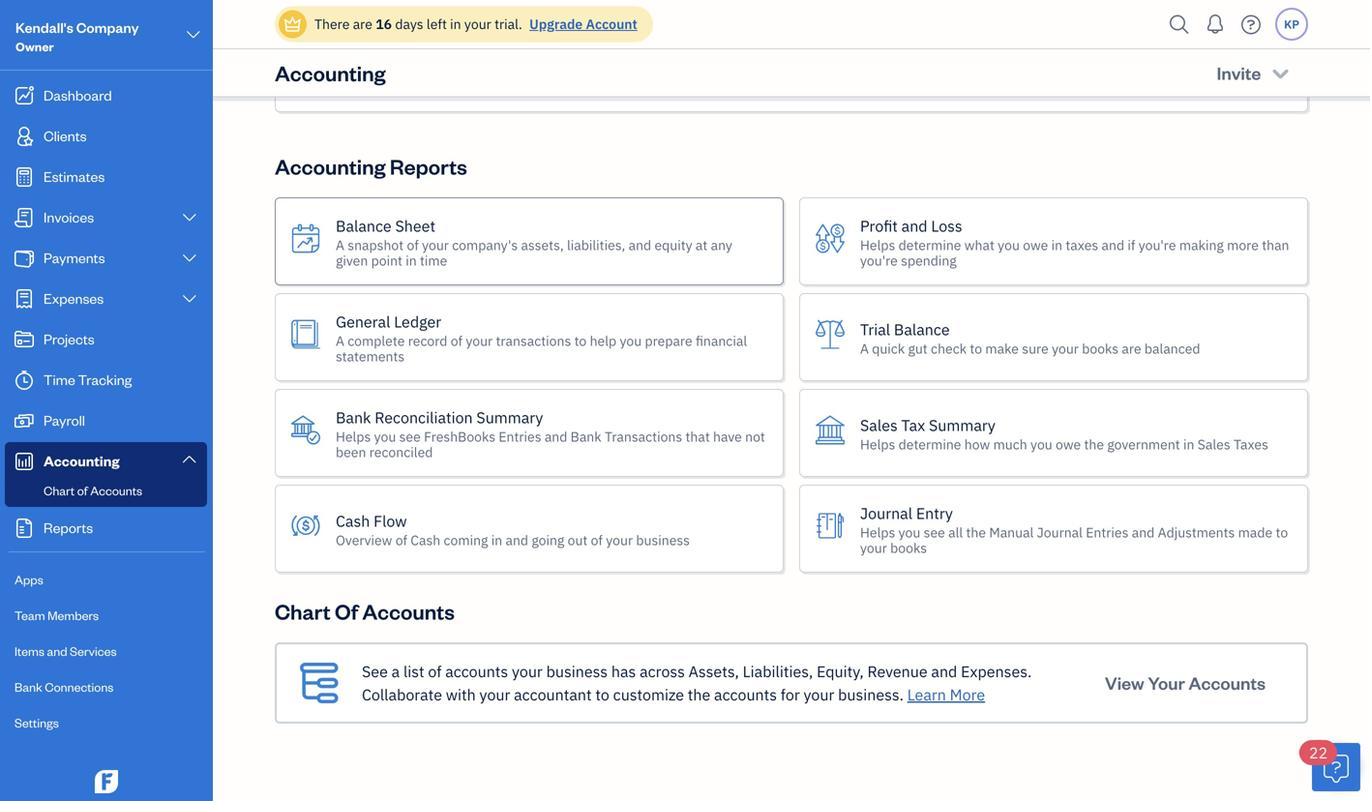 Task type: describe. For each thing, give the bounding box(es) containing it.
accountant
[[514, 685, 592, 705]]

general
[[336, 312, 390, 332]]

a
[[392, 661, 400, 682]]

clients link
[[5, 117, 207, 156]]

kp
[[1284, 16, 1299, 32]]

time tracking
[[44, 370, 132, 388]]

see a list of accounts your business has across assets, liabilities, equity, revenue and expenses. collaborate with your accountant to customize the accounts for your business.
[[362, 661, 1032, 705]]

chevrondown image
[[1269, 63, 1292, 83]]

liabilities,
[[743, 661, 813, 682]]

summary for bank reconciliation summary
[[476, 407, 543, 428]]

upgrade account link
[[526, 15, 637, 33]]

expenses
[[44, 289, 104, 307]]

your
[[1148, 672, 1185, 694]]

you inside "bank reconciliation summary helps you see freshbooks entries and bank transactions that have not been reconciled"
[[374, 428, 396, 446]]

0 vertical spatial reports
[[390, 152, 467, 180]]

connections
[[45, 679, 114, 695]]

1 vertical spatial accounting
[[275, 152, 386, 180]]

flow
[[374, 511, 407, 531]]

bank reconciliation summary helps you see freshbooks entries and bank transactions that have not been reconciled
[[336, 407, 765, 461]]

across
[[640, 661, 685, 682]]

reports inside main element
[[44, 518, 93, 537]]

expenses.
[[961, 661, 1032, 682]]

0 horizontal spatial sales
[[860, 415, 898, 436]]

chart image
[[13, 452, 36, 471]]

you inside journal entry helps you see all the manual journal entries and adjustments made to your books
[[899, 524, 921, 541]]

the inside sales tax summary helps determine how much you owe the government in sales taxes
[[1084, 436, 1104, 453]]

your inside balance sheet a snapshot of your company's assets, liabilities, and equity at any given point in time
[[422, 236, 449, 254]]

manual
[[989, 524, 1034, 541]]

in inside cash flow overview of cash coming in and going out of your business
[[491, 531, 502, 549]]

of right out
[[591, 531, 603, 549]]

payments link
[[5, 239, 207, 278]]

money image
[[13, 411, 36, 431]]

what
[[964, 236, 995, 254]]

a for trial balance
[[860, 340, 869, 358]]

and left loss
[[901, 216, 928, 236]]

entries inside journal entry helps you see all the manual journal entries and adjustments made to your books
[[1086, 524, 1129, 541]]

given
[[336, 252, 368, 270]]

chevron large down image for payments
[[181, 251, 198, 266]]

kp button
[[1275, 8, 1308, 41]]

tracking
[[78, 370, 132, 388]]

chart of accounts link
[[9, 479, 203, 502]]

1 vertical spatial accounts
[[714, 685, 777, 705]]

dashboard
[[44, 86, 112, 104]]

your right for
[[804, 685, 834, 705]]

a for general ledger
[[336, 332, 344, 350]]

helps inside journal entry helps you see all the manual journal entries and adjustments made to your books
[[860, 524, 895, 541]]

dashboard link
[[5, 76, 207, 115]]

made
[[1238, 524, 1273, 541]]

1 horizontal spatial journal
[[1037, 524, 1083, 541]]

how
[[964, 436, 990, 453]]

time
[[44, 370, 75, 388]]

invite
[[1217, 61, 1261, 84]]

0 horizontal spatial journal
[[860, 503, 913, 524]]

payroll
[[44, 411, 85, 429]]

1 horizontal spatial sales
[[1198, 436, 1230, 453]]

0 vertical spatial chevron large down image
[[184, 23, 202, 46]]

for
[[781, 685, 800, 705]]

and inside journal entry helps you see all the manual journal entries and adjustments made to your books
[[1132, 524, 1155, 541]]

make
[[985, 340, 1019, 358]]

time
[[420, 252, 447, 270]]

profit
[[860, 216, 898, 236]]

account
[[586, 15, 637, 33]]

than
[[1262, 236, 1289, 254]]

clients
[[44, 126, 87, 145]]

view your accounts
[[1105, 672, 1266, 694]]

your inside cash flow overview of cash coming in and going out of your business
[[606, 531, 633, 549]]

client image
[[13, 127, 36, 146]]

helps for bank reconciliation summary
[[336, 428, 371, 446]]

0 horizontal spatial cash
[[336, 511, 370, 531]]

bank up been
[[336, 407, 371, 428]]

revenue
[[867, 661, 928, 682]]

resource center badge image
[[1312, 743, 1360, 791]]

business inside see a list of accounts your business has across assets, liabilities, equity, revenue and expenses. collaborate with your accountant to customize the accounts for your business.
[[546, 661, 608, 682]]

your inside general ledger a complete record of your transactions to help you prepare financial statements
[[466, 332, 493, 350]]

project image
[[13, 330, 36, 349]]

freshbooks image
[[91, 770, 122, 793]]

items and services
[[15, 643, 117, 659]]

adjustments
[[1158, 524, 1235, 541]]

helps for sales tax summary
[[860, 436, 895, 453]]

upgrade
[[529, 15, 583, 33]]

time tracking link
[[5, 361, 207, 400]]

are inside trial balance a quick gut check to make sure your books are balanced
[[1122, 340, 1141, 358]]

22 button
[[1299, 740, 1360, 791]]

payment image
[[13, 249, 36, 268]]

sure
[[1022, 340, 1049, 358]]

at
[[696, 236, 708, 254]]

see inside "bank reconciliation summary helps you see freshbooks entries and bank transactions that have not been reconciled"
[[399, 428, 421, 446]]

reports link
[[5, 509, 207, 548]]

balance inside balance sheet a snapshot of your company's assets, liabilities, and equity at any given point in time
[[336, 216, 392, 236]]

16
[[376, 15, 392, 33]]

owe inside sales tax summary helps determine how much you owe the government in sales taxes
[[1056, 436, 1081, 453]]

of right 'overview'
[[395, 531, 407, 549]]

business.
[[838, 685, 904, 705]]

0 vertical spatial are
[[353, 15, 372, 33]]

projects link
[[5, 320, 207, 359]]

my
[[948, 29, 972, 52]]

to inside trial balance a quick gut check to make sure your books are balanced
[[970, 340, 982, 358]]

more
[[1227, 236, 1259, 254]]

transactions
[[605, 428, 682, 446]]

view
[[1105, 672, 1144, 694]]

chart of accounts
[[44, 482, 142, 498]]

accounting inside "link"
[[44, 451, 119, 470]]

determine for summary
[[899, 436, 961, 453]]

of inside main element
[[77, 482, 88, 498]]

settings link
[[5, 706, 207, 740]]

business inside cash flow overview of cash coming in and going out of your business
[[636, 531, 690, 549]]

to inside see a list of accounts your business has across assets, liabilities, equity, revenue and expenses. collaborate with your accountant to customize the accounts for your business.
[[595, 685, 609, 705]]

your up accountant
[[512, 661, 543, 682]]

apps
[[15, 571, 43, 587]]

reconciled
[[369, 443, 433, 461]]

prepare
[[645, 332, 692, 350]]

left
[[427, 15, 447, 33]]

out
[[568, 531, 588, 549]]

kendall's
[[15, 18, 73, 36]]

bank left transactions
[[571, 428, 601, 446]]

summary for sales tax summary
[[929, 415, 996, 436]]

has
[[611, 661, 636, 682]]

books inside trial balance a quick gut check to make sure your books are balanced
[[1082, 340, 1119, 358]]

0 horizontal spatial you're
[[860, 252, 898, 270]]

coming
[[444, 531, 488, 549]]

accounts for chart of accounts
[[362, 598, 455, 625]]

and inside "bank reconciliation summary helps you see freshbooks entries and bank transactions that have not been reconciled"
[[545, 428, 567, 446]]

learn more link
[[907, 685, 985, 705]]

chevron large down image for accounting
[[181, 451, 198, 467]]

list
[[403, 661, 424, 682]]

1 horizontal spatial cash
[[411, 531, 441, 549]]

of inside see a list of accounts your business has across assets, liabilities, equity, revenue and expenses. collaborate with your accountant to customize the accounts for your business.
[[428, 661, 442, 682]]

a for balance sheet
[[336, 236, 344, 254]]

in right left
[[450, 15, 461, 33]]

company
[[76, 18, 139, 36]]

settings
[[15, 715, 59, 731]]

to inside general ledger a complete record of your transactions to help you prepare financial statements
[[574, 332, 587, 350]]

chart of accounts image
[[300, 660, 339, 706]]

accounting link
[[5, 442, 207, 479]]

payments
[[44, 248, 105, 267]]

point
[[371, 252, 402, 270]]

balance sheet a snapshot of your company's assets, liabilities, and equity at any given point in time
[[336, 216, 732, 270]]



Task type: locate. For each thing, give the bounding box(es) containing it.
see left freshbooks
[[399, 428, 421, 446]]

chevron large down image inside accounting "link"
[[181, 451, 198, 467]]

sheet
[[395, 216, 435, 236]]

of right list
[[428, 661, 442, 682]]

1 horizontal spatial entries
[[1086, 524, 1129, 541]]

quick
[[872, 340, 905, 358]]

report image
[[13, 519, 36, 538]]

2 determine from the top
[[899, 436, 961, 453]]

cash left flow
[[336, 511, 370, 531]]

and left adjustments
[[1132, 524, 1155, 541]]

0 horizontal spatial accounts
[[90, 482, 142, 498]]

1 horizontal spatial summary
[[929, 415, 996, 436]]

and inside cash flow overview of cash coming in and going out of your business
[[506, 531, 528, 549]]

reports right report icon on the left of page
[[44, 518, 93, 537]]

you
[[998, 236, 1020, 254], [620, 332, 642, 350], [374, 428, 396, 446], [1031, 436, 1053, 453], [899, 524, 921, 541]]

1 horizontal spatial owe
[[1056, 436, 1081, 453]]

to inside journal entry helps you see all the manual journal entries and adjustments made to your books
[[1276, 524, 1288, 541]]

and left equity at the top of the page
[[629, 236, 651, 254]]

balance right trial
[[894, 319, 950, 340]]

chevron large down image up projects link
[[181, 291, 198, 307]]

you inside sales tax summary helps determine how much you owe the government in sales taxes
[[1031, 436, 1053, 453]]

chevron large down image down estimates link
[[181, 210, 198, 225]]

0 vertical spatial books
[[1082, 340, 1119, 358]]

see
[[399, 428, 421, 446], [924, 524, 945, 541]]

1 vertical spatial business
[[546, 661, 608, 682]]

to right made
[[1276, 524, 1288, 541]]

cash right flow
[[411, 531, 441, 549]]

1 vertical spatial chevron large down image
[[181, 451, 198, 467]]

accounting up snapshot
[[275, 152, 386, 180]]

chevron large down image
[[181, 251, 198, 266], [181, 451, 198, 467]]

expenses link
[[5, 280, 207, 318]]

accounting
[[275, 59, 386, 86], [275, 152, 386, 180], [44, 451, 119, 470]]

1 vertical spatial accounts
[[362, 598, 455, 625]]

see inside journal entry helps you see all the manual journal entries and adjustments made to your books
[[924, 524, 945, 541]]

0 vertical spatial business
[[636, 531, 690, 549]]

to left make
[[970, 340, 982, 358]]

taxes
[[1234, 436, 1268, 453]]

helps inside "bank reconciliation summary helps you see freshbooks entries and bank transactions that have not been reconciled"
[[336, 428, 371, 446]]

0 vertical spatial owe
[[1023, 236, 1048, 254]]

entry
[[916, 503, 953, 524]]

assets,
[[521, 236, 564, 254]]

summary inside sales tax summary helps determine how much you owe the government in sales taxes
[[929, 415, 996, 436]]

kendall's company owner
[[15, 18, 139, 54]]

sales left tax
[[860, 415, 898, 436]]

summary
[[476, 407, 543, 428], [929, 415, 996, 436]]

financial
[[696, 332, 747, 350]]

your left company's
[[422, 236, 449, 254]]

you right help on the left of page
[[620, 332, 642, 350]]

statements
[[336, 347, 405, 365]]

1 horizontal spatial chart
[[275, 598, 331, 625]]

been
[[336, 443, 366, 461]]

search image
[[1164, 10, 1195, 39]]

a left snapshot
[[336, 236, 344, 254]]

helps left reconciliation
[[336, 428, 371, 446]]

members
[[47, 607, 99, 623]]

2 vertical spatial accounts
[[1189, 672, 1266, 694]]

have
[[713, 428, 742, 446]]

bank
[[976, 29, 1017, 52], [336, 407, 371, 428], [571, 428, 601, 446], [15, 679, 42, 695]]

0 vertical spatial determine
[[899, 236, 961, 254]]

estimates link
[[5, 158, 207, 196]]

1 horizontal spatial accounts
[[362, 598, 455, 625]]

chart inside main element
[[44, 482, 75, 498]]

a left quick
[[860, 340, 869, 358]]

sales left "taxes"
[[1198, 436, 1230, 453]]

0 vertical spatial balance
[[336, 216, 392, 236]]

2 horizontal spatial accounts
[[1189, 672, 1266, 694]]

taxes
[[1066, 236, 1098, 254]]

2 chevron large down image from the top
[[181, 451, 198, 467]]

in inside balance sheet a snapshot of your company's assets, liabilities, and equity at any given point in time
[[406, 252, 417, 270]]

any
[[711, 236, 732, 254]]

0 horizontal spatial owe
[[1023, 236, 1048, 254]]

determine inside profit and loss helps determine what you owe in taxes and if you're making more than you're spending
[[899, 236, 961, 254]]

chart down accounting "link" on the left of the page
[[44, 482, 75, 498]]

overview
[[336, 531, 392, 549]]

invoice image
[[13, 208, 36, 227]]

spending
[[901, 252, 957, 270]]

0 vertical spatial see
[[399, 428, 421, 446]]

helps for profit and loss
[[860, 236, 895, 254]]

in right coming
[[491, 531, 502, 549]]

you right much
[[1031, 436, 1053, 453]]

a left complete
[[336, 332, 344, 350]]

and right items
[[47, 643, 67, 659]]

of
[[407, 236, 419, 254], [451, 332, 463, 350], [77, 482, 88, 498], [395, 531, 407, 549], [591, 531, 603, 549], [428, 661, 442, 682]]

chart
[[44, 482, 75, 498], [275, 598, 331, 625]]

summary inside "bank reconciliation summary helps you see freshbooks entries and bank transactions that have not been reconciled"
[[476, 407, 543, 428]]

reconciliation
[[375, 407, 473, 428]]

and left the going
[[506, 531, 528, 549]]

to left customize
[[595, 685, 609, 705]]

see left 'all'
[[924, 524, 945, 541]]

1 horizontal spatial you're
[[1139, 236, 1176, 254]]

your inside journal entry helps you see all the manual journal entries and adjustments made to your books
[[860, 539, 887, 557]]

chevron large down image right company
[[184, 23, 202, 46]]

balance
[[336, 216, 392, 236], [894, 319, 950, 340]]

books inside journal entry helps you see all the manual journal entries and adjustments made to your books
[[890, 539, 927, 557]]

1 horizontal spatial the
[[966, 524, 986, 541]]

0 vertical spatial the
[[1084, 436, 1104, 453]]

owe left taxes
[[1023, 236, 1048, 254]]

liabilities,
[[567, 236, 625, 254]]

and left transactions
[[545, 428, 567, 446]]

your left the trial.
[[464, 15, 491, 33]]

1 vertical spatial balance
[[894, 319, 950, 340]]

are left 16
[[353, 15, 372, 33]]

accounts up with
[[445, 661, 508, 682]]

ledger
[[394, 312, 441, 332]]

books right sure
[[1082, 340, 1119, 358]]

helps left tax
[[860, 436, 895, 453]]

1 horizontal spatial accounts
[[714, 685, 777, 705]]

equity,
[[817, 661, 864, 682]]

see
[[362, 661, 388, 682]]

0 vertical spatial accounts
[[445, 661, 508, 682]]

1 vertical spatial books
[[890, 539, 927, 557]]

2 vertical spatial chevron large down image
[[181, 291, 198, 307]]

bank connections link
[[5, 671, 207, 704]]

transactions
[[496, 332, 571, 350]]

1 horizontal spatial balance
[[894, 319, 950, 340]]

business up accountant
[[546, 661, 608, 682]]

0 horizontal spatial are
[[353, 15, 372, 33]]

journal entry helps you see all the manual journal entries and adjustments made to your books
[[860, 503, 1288, 557]]

you right been
[[374, 428, 396, 446]]

learn more
[[907, 685, 985, 705]]

determine for loss
[[899, 236, 961, 254]]

determine
[[899, 236, 961, 254], [899, 436, 961, 453]]

0 horizontal spatial summary
[[476, 407, 543, 428]]

chevron large down image up chart of accounts link
[[181, 451, 198, 467]]

chevron large down image inside expenses link
[[181, 291, 198, 307]]

2 vertical spatial the
[[688, 685, 710, 705]]

much
[[993, 436, 1027, 453]]

and left if
[[1102, 236, 1124, 254]]

0 horizontal spatial accounts
[[445, 661, 508, 682]]

projects
[[44, 329, 95, 348]]

books down the entry
[[890, 539, 927, 557]]

equity
[[655, 236, 692, 254]]

chart of accounts
[[275, 598, 455, 625]]

0 horizontal spatial the
[[688, 685, 710, 705]]

that
[[686, 428, 710, 446]]

accounting down there
[[275, 59, 386, 86]]

chevron large down image up expenses link
[[181, 251, 198, 266]]

government
[[1107, 436, 1180, 453]]

0 horizontal spatial books
[[890, 539, 927, 557]]

more
[[950, 685, 985, 705]]

of down accounting "link" on the left of the page
[[77, 482, 88, 498]]

determine left how
[[899, 436, 961, 453]]

1 vertical spatial chevron large down image
[[181, 210, 198, 225]]

bank inside 'link'
[[15, 679, 42, 695]]

record
[[408, 332, 447, 350]]

main element
[[0, 0, 261, 801]]

general ledger a complete record of your transactions to help you prepare financial statements
[[336, 312, 747, 365]]

1 horizontal spatial are
[[1122, 340, 1141, 358]]

your inside trial balance a quick gut check to make sure your books are balanced
[[1052, 340, 1079, 358]]

summary right tax
[[929, 415, 996, 436]]

0 vertical spatial chart
[[44, 482, 75, 498]]

1 vertical spatial chart
[[275, 598, 331, 625]]

owe right much
[[1056, 436, 1081, 453]]

chevron large down image for expenses
[[181, 291, 198, 307]]

going
[[532, 531, 564, 549]]

helps inside sales tax summary helps determine how much you owe the government in sales taxes
[[860, 436, 895, 453]]

accounts for view your accounts
[[1189, 672, 1266, 694]]

1 horizontal spatial business
[[636, 531, 690, 549]]

balance up given
[[336, 216, 392, 236]]

owner
[[15, 38, 54, 54]]

the right 'all'
[[966, 524, 986, 541]]

0 vertical spatial entries
[[499, 428, 541, 446]]

chevron large down image inside invoices 'link'
[[181, 210, 198, 225]]

bank connections
[[15, 679, 114, 695]]

chart for chart of accounts
[[44, 482, 75, 498]]

journal left the entry
[[860, 503, 913, 524]]

learn
[[907, 685, 946, 705]]

sales
[[860, 415, 898, 436], [1198, 436, 1230, 453]]

dashboard image
[[13, 86, 36, 105]]

0 horizontal spatial see
[[399, 428, 421, 446]]

invoices link
[[5, 198, 207, 237]]

a inside trial balance a quick gut check to make sure your books are balanced
[[860, 340, 869, 358]]

accounts
[[445, 661, 508, 682], [714, 685, 777, 705]]

a inside general ledger a complete record of your transactions to help you prepare financial statements
[[336, 332, 344, 350]]

timer image
[[13, 371, 36, 390]]

accounts up list
[[362, 598, 455, 625]]

profit and loss helps determine what you owe in taxes and if you're making more than you're spending
[[860, 216, 1289, 270]]

connect my bank button
[[858, 21, 1035, 60]]

entries right freshbooks
[[499, 428, 541, 446]]

the inside journal entry helps you see all the manual journal entries and adjustments made to your books
[[966, 524, 986, 541]]

to left help on the left of page
[[574, 332, 587, 350]]

view your accounts link
[[1087, 664, 1283, 703]]

1 horizontal spatial reports
[[390, 152, 467, 180]]

payroll link
[[5, 402, 207, 440]]

balance inside trial balance a quick gut check to make sure your books are balanced
[[894, 319, 950, 340]]

0 vertical spatial accounts
[[90, 482, 142, 498]]

0 horizontal spatial entries
[[499, 428, 541, 446]]

accounts for chart of accounts
[[90, 482, 142, 498]]

there are 16 days left in your trial. upgrade account
[[314, 15, 637, 33]]

the left government
[[1084, 436, 1104, 453]]

1 vertical spatial owe
[[1056, 436, 1081, 453]]

apps link
[[5, 563, 207, 597]]

chevron large down image
[[184, 23, 202, 46], [181, 210, 198, 225], [181, 291, 198, 307]]

you're right if
[[1139, 236, 1176, 254]]

1 vertical spatial entries
[[1086, 524, 1129, 541]]

accounting up chart of accounts
[[44, 451, 119, 470]]

entries inside "bank reconciliation summary helps you see freshbooks entries and bank transactions that have not been reconciled"
[[499, 428, 541, 446]]

0 horizontal spatial reports
[[44, 518, 93, 537]]

your right out
[[606, 531, 633, 549]]

reports up sheet
[[390, 152, 467, 180]]

you're down the profit
[[860, 252, 898, 270]]

of
[[335, 598, 358, 625]]

0 horizontal spatial chart
[[44, 482, 75, 498]]

of left time
[[407, 236, 419, 254]]

invite button
[[1199, 53, 1308, 92]]

customize
[[613, 685, 684, 705]]

bank right my
[[976, 29, 1017, 52]]

1 vertical spatial are
[[1122, 340, 1141, 358]]

1 vertical spatial determine
[[899, 436, 961, 453]]

entries left adjustments
[[1086, 524, 1129, 541]]

summary down transactions
[[476, 407, 543, 428]]

you left 'all'
[[899, 524, 921, 541]]

services
[[70, 643, 117, 659]]

2 vertical spatial accounting
[[44, 451, 119, 470]]

helps left spending
[[860, 236, 895, 254]]

team members
[[15, 607, 99, 623]]

1 vertical spatial reports
[[44, 518, 93, 537]]

notifications image
[[1200, 5, 1231, 44]]

and inside see a list of accounts your business has across assets, liabilities, equity, revenue and expenses. collaborate with your accountant to customize the accounts for your business.
[[931, 661, 957, 682]]

chart for chart of accounts
[[275, 598, 331, 625]]

a inside balance sheet a snapshot of your company's assets, liabilities, and equity at any given point in time
[[336, 236, 344, 254]]

bank inside button
[[976, 29, 1017, 52]]

and inside main element
[[47, 643, 67, 659]]

22
[[1309, 743, 1328, 763]]

in inside sales tax summary helps determine how much you owe the government in sales taxes
[[1183, 436, 1194, 453]]

connect your bank account to begin matching your bank transactions image
[[307, 0, 616, 90]]

helps left the entry
[[860, 524, 895, 541]]

accounts right your
[[1189, 672, 1266, 694]]

1 horizontal spatial books
[[1082, 340, 1119, 358]]

owe inside profit and loss helps determine what you owe in taxes and if you're making more than you're spending
[[1023, 236, 1048, 254]]

bank down items
[[15, 679, 42, 695]]

chevron large down image for invoices
[[181, 210, 198, 225]]

your
[[464, 15, 491, 33], [422, 236, 449, 254], [466, 332, 493, 350], [1052, 340, 1079, 358], [606, 531, 633, 549], [860, 539, 887, 557], [512, 661, 543, 682], [479, 685, 510, 705], [804, 685, 834, 705]]

all
[[948, 524, 963, 541]]

1 vertical spatial see
[[924, 524, 945, 541]]

business right out
[[636, 531, 690, 549]]

you inside profit and loss helps determine what you owe in taxes and if you're making more than you're spending
[[998, 236, 1020, 254]]

are left balanced
[[1122, 340, 1141, 358]]

the down assets,
[[688, 685, 710, 705]]

0 vertical spatial accounting
[[275, 59, 386, 86]]

in left time
[[406, 252, 417, 270]]

your left 'all'
[[860, 539, 887, 557]]

the inside see a list of accounts your business has across assets, liabilities, equity, revenue and expenses. collaborate with your accountant to customize the accounts for your business.
[[688, 685, 710, 705]]

your right with
[[479, 685, 510, 705]]

1 horizontal spatial see
[[924, 524, 945, 541]]

helps inside profit and loss helps determine what you owe in taxes and if you're making more than you're spending
[[860, 236, 895, 254]]

estimate image
[[13, 167, 36, 187]]

making
[[1179, 236, 1224, 254]]

of inside general ledger a complete record of your transactions to help you prepare financial statements
[[451, 332, 463, 350]]

of right record
[[451, 332, 463, 350]]

chart left of
[[275, 598, 331, 625]]

accounts down assets,
[[714, 685, 777, 705]]

you right what
[[998, 236, 1020, 254]]

determine inside sales tax summary helps determine how much you owe the government in sales taxes
[[899, 436, 961, 453]]

your right record
[[466, 332, 493, 350]]

0 horizontal spatial balance
[[336, 216, 392, 236]]

estimates
[[44, 167, 105, 185]]

expense image
[[13, 289, 36, 309]]

0 horizontal spatial business
[[546, 661, 608, 682]]

accounts down accounting "link" on the left of the page
[[90, 482, 142, 498]]

determine left what
[[899, 236, 961, 254]]

and up learn more
[[931, 661, 957, 682]]

1 chevron large down image from the top
[[181, 251, 198, 266]]

the
[[1084, 436, 1104, 453], [966, 524, 986, 541], [688, 685, 710, 705]]

1 determine from the top
[[899, 236, 961, 254]]

and inside balance sheet a snapshot of your company's assets, liabilities, and equity at any given point in time
[[629, 236, 651, 254]]

0 vertical spatial chevron large down image
[[181, 251, 198, 266]]

tax
[[901, 415, 925, 436]]

you inside general ledger a complete record of your transactions to help you prepare financial statements
[[620, 332, 642, 350]]

go to help image
[[1236, 10, 1267, 39]]

balanced
[[1145, 340, 1200, 358]]

1 vertical spatial the
[[966, 524, 986, 541]]

in right government
[[1183, 436, 1194, 453]]

trial.
[[495, 15, 522, 33]]

team
[[15, 607, 45, 623]]

journal right manual
[[1037, 524, 1083, 541]]

in left taxes
[[1051, 236, 1063, 254]]

your right sure
[[1052, 340, 1079, 358]]

crown image
[[283, 14, 303, 34]]

of inside balance sheet a snapshot of your company's assets, liabilities, and equity at any given point in time
[[407, 236, 419, 254]]

in inside profit and loss helps determine what you owe in taxes and if you're making more than you're spending
[[1051, 236, 1063, 254]]

accounts inside main element
[[90, 482, 142, 498]]

2 horizontal spatial the
[[1084, 436, 1104, 453]]



Task type: vqa. For each thing, say whether or not it's contained in the screenshot.
notifications icon
yes



